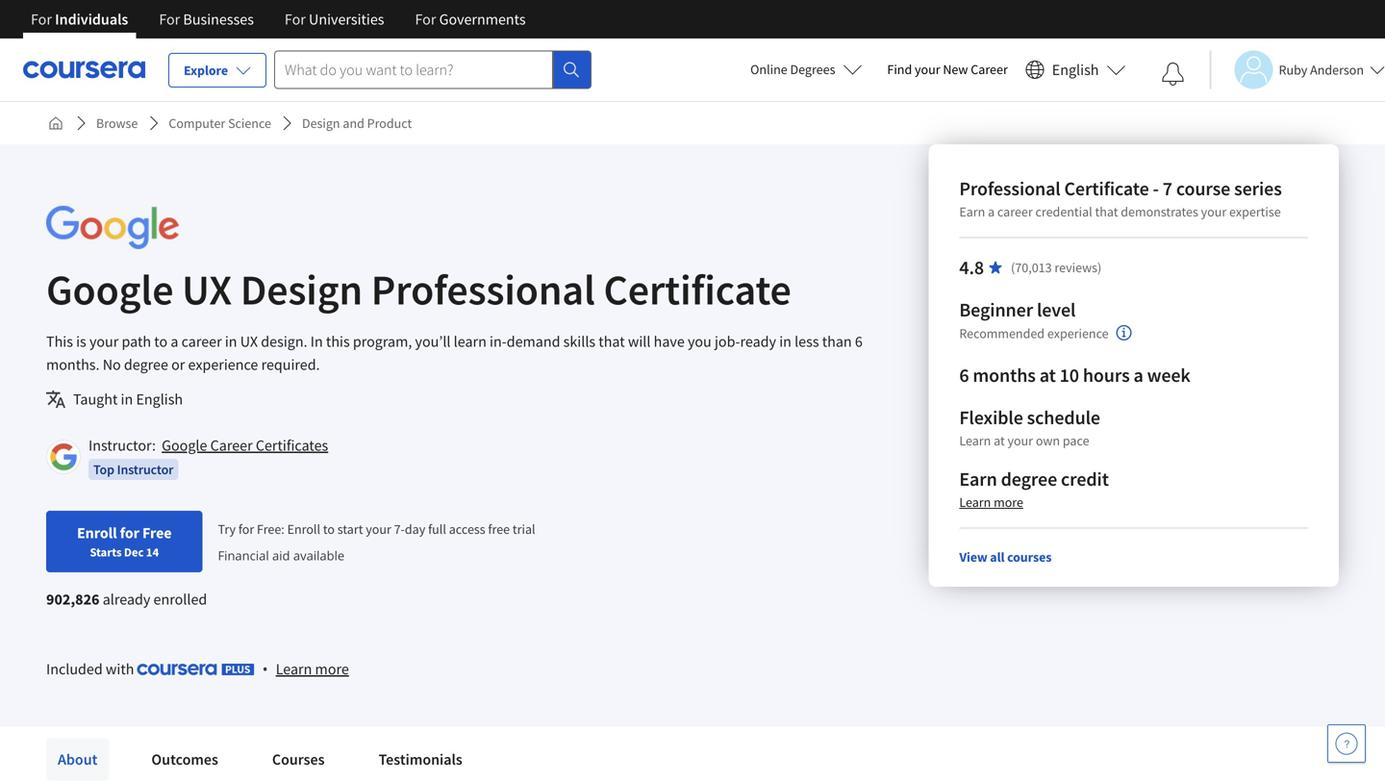 Task type: locate. For each thing, give the bounding box(es) containing it.
2 vertical spatial a
[[1134, 363, 1144, 387]]

that right credential
[[1095, 203, 1119, 220]]

than
[[822, 332, 852, 351]]

1 vertical spatial degree
[[1001, 467, 1058, 491]]

0 horizontal spatial career
[[181, 332, 222, 351]]

0 horizontal spatial english
[[136, 390, 183, 409]]

earn degree credit learn more
[[960, 467, 1109, 511]]

a left credential
[[988, 203, 995, 220]]

career up or
[[181, 332, 222, 351]]

series
[[1235, 177, 1282, 201]]

access
[[449, 520, 486, 538]]

credential
[[1036, 203, 1093, 220]]

degrees
[[790, 61, 836, 78]]

certificates
[[256, 436, 328, 455]]

english
[[1052, 60, 1099, 79], [136, 390, 183, 409]]

aid
[[272, 547, 290, 564]]

1 vertical spatial experience
[[188, 355, 258, 374]]

courses link
[[261, 738, 336, 781]]

explore
[[184, 62, 228, 79]]

recommended experience
[[960, 325, 1109, 342]]

career inside professional certificate - 7 course series earn a career credential that demonstrates your expertise
[[998, 203, 1033, 220]]

0 vertical spatial ux
[[182, 263, 232, 316]]

learn up view
[[960, 494, 991, 511]]

ux left design.
[[240, 332, 258, 351]]

certificate up you
[[604, 263, 792, 316]]

learn more link up all
[[960, 494, 1024, 511]]

0 horizontal spatial professional
[[371, 263, 595, 316]]

for universities
[[285, 10, 384, 29]]

a up or
[[171, 332, 178, 351]]

your right the find
[[915, 61, 941, 78]]

trial
[[513, 520, 536, 538]]

degree down path
[[124, 355, 168, 374]]

0 vertical spatial career
[[998, 203, 1033, 220]]

1 horizontal spatial learn more link
[[960, 494, 1024, 511]]

0 horizontal spatial degree
[[124, 355, 168, 374]]

learn
[[960, 432, 991, 449], [960, 494, 991, 511], [276, 660, 312, 679]]

all
[[990, 548, 1005, 566]]

earn up 4.8
[[960, 203, 986, 220]]

1 horizontal spatial career
[[998, 203, 1033, 220]]

will
[[628, 332, 651, 351]]

in-
[[490, 332, 507, 351]]

0 horizontal spatial that
[[599, 332, 625, 351]]

this
[[326, 332, 350, 351]]

for inside try for free: enroll to start your 7-day full access free trial financial aid available
[[238, 520, 254, 538]]

computer science
[[169, 115, 271, 132]]

ux up or
[[182, 263, 232, 316]]

program,
[[353, 332, 412, 351]]

months.
[[46, 355, 100, 374]]

your left 7-
[[366, 520, 391, 538]]

1 vertical spatial earn
[[960, 467, 997, 491]]

1 horizontal spatial in
[[225, 332, 237, 351]]

1 earn from the top
[[960, 203, 986, 220]]

0 horizontal spatial experience
[[188, 355, 258, 374]]

you
[[688, 332, 712, 351]]

information about difficulty level pre-requisites. image
[[1117, 325, 1132, 341]]

view all courses
[[960, 548, 1052, 566]]

universities
[[309, 10, 384, 29]]

902,826
[[46, 590, 100, 609]]

in left design.
[[225, 332, 237, 351]]

0 vertical spatial professional
[[960, 177, 1061, 201]]

for businesses
[[159, 10, 254, 29]]

1 horizontal spatial experience
[[1048, 325, 1109, 342]]

home image
[[48, 115, 64, 131]]

0 horizontal spatial enroll
[[77, 523, 117, 543]]

google
[[46, 263, 174, 316], [162, 436, 207, 455]]

4.8
[[960, 255, 984, 280]]

career left certificates
[[210, 436, 253, 455]]

more inside • learn more
[[315, 660, 349, 679]]

0 vertical spatial more
[[994, 494, 1024, 511]]

computer science link
[[161, 106, 279, 140]]

1 horizontal spatial a
[[988, 203, 995, 220]]

your
[[915, 61, 941, 78], [1201, 203, 1227, 220], [89, 332, 119, 351], [1008, 432, 1033, 449], [366, 520, 391, 538]]

google up path
[[46, 263, 174, 316]]

2 for from the left
[[159, 10, 180, 29]]

free
[[142, 523, 172, 543]]

experience down the level
[[1048, 325, 1109, 342]]

professional up credential
[[960, 177, 1061, 201]]

browse link
[[89, 106, 146, 140]]

2 earn from the top
[[960, 467, 997, 491]]

1 vertical spatial a
[[171, 332, 178, 351]]

design left and on the left of page
[[302, 115, 340, 132]]

for left the "universities"
[[285, 10, 306, 29]]

4 for from the left
[[415, 10, 436, 29]]

certificate
[[1065, 177, 1149, 201], [604, 263, 792, 316]]

outcomes
[[151, 750, 218, 769]]

1 horizontal spatial enroll
[[287, 520, 320, 538]]

0 vertical spatial a
[[988, 203, 995, 220]]

included
[[46, 659, 103, 679]]

design up in
[[240, 263, 363, 316]]

0 vertical spatial 6
[[855, 332, 863, 351]]

businesses
[[183, 10, 254, 29]]

your right is
[[89, 332, 119, 351]]

career left credential
[[998, 203, 1033, 220]]

0 vertical spatial that
[[1095, 203, 1119, 220]]

1 vertical spatial career
[[181, 332, 222, 351]]

None search field
[[274, 51, 592, 89]]

0 vertical spatial at
[[1040, 363, 1056, 387]]

earn inside earn degree credit learn more
[[960, 467, 997, 491]]

your down course in the right top of the page
[[1201, 203, 1227, 220]]

7-
[[394, 520, 405, 538]]

2 horizontal spatial a
[[1134, 363, 1144, 387]]

science
[[228, 115, 271, 132]]

0 vertical spatial degree
[[124, 355, 168, 374]]

week
[[1148, 363, 1191, 387]]

experience right or
[[188, 355, 258, 374]]

find your new career
[[888, 61, 1008, 78]]

reviews)
[[1055, 259, 1102, 276]]

for left the individuals
[[31, 10, 52, 29]]

for for try
[[238, 520, 254, 538]]

expertise
[[1230, 203, 1281, 220]]

required.
[[261, 355, 320, 374]]

professional up learn
[[371, 263, 595, 316]]

enroll up starts
[[77, 523, 117, 543]]

that left 'will'
[[599, 332, 625, 351]]

for up dec
[[120, 523, 139, 543]]

learn more link
[[960, 494, 1024, 511], [276, 657, 349, 681]]

2 vertical spatial learn
[[276, 660, 312, 679]]

a inside this is your path to a career in ux design. in this program, you'll learn in-demand skills that will have you job-ready in less than 6 months. no degree or experience required.
[[171, 332, 178, 351]]

at down flexible
[[994, 432, 1005, 449]]

degree inside earn degree credit learn more
[[1001, 467, 1058, 491]]

0 horizontal spatial for
[[120, 523, 139, 543]]

to inside try for free: enroll to start your 7-day full access free trial financial aid available
[[323, 520, 335, 538]]

more right •
[[315, 660, 349, 679]]

ux
[[182, 263, 232, 316], [240, 332, 258, 351]]

your inside this is your path to a career in ux design. in this program, you'll learn in-demand skills that will have you job-ready in less than 6 months. no degree or experience required.
[[89, 332, 119, 351]]

•
[[262, 658, 268, 679]]

top
[[93, 461, 114, 478]]

your left own
[[1008, 432, 1033, 449]]

enroll up available
[[287, 520, 320, 538]]

at left 10
[[1040, 363, 1056, 387]]

ruby
[[1279, 61, 1308, 78]]

1 horizontal spatial certificate
[[1065, 177, 1149, 201]]

1 horizontal spatial to
[[323, 520, 335, 538]]

0 horizontal spatial a
[[171, 332, 178, 351]]

0 vertical spatial to
[[154, 332, 168, 351]]

for inside enroll for free starts dec 14
[[120, 523, 139, 543]]

for right try
[[238, 520, 254, 538]]

financial
[[218, 547, 269, 564]]

path
[[122, 332, 151, 351]]

that
[[1095, 203, 1119, 220], [599, 332, 625, 351]]

3 for from the left
[[285, 10, 306, 29]]

for left businesses at the left top of the page
[[159, 10, 180, 29]]

that inside this is your path to a career in ux design. in this program, you'll learn in-demand skills that will have you job-ready in less than 6 months. no degree or experience required.
[[599, 332, 625, 351]]

banner navigation
[[15, 0, 541, 38]]

for up what do you want to learn? text box
[[415, 10, 436, 29]]

0 horizontal spatial career
[[210, 436, 253, 455]]

1 horizontal spatial 6
[[960, 363, 969, 387]]

14
[[146, 545, 159, 560]]

1 vertical spatial ux
[[240, 332, 258, 351]]

experience inside this is your path to a career in ux design. in this program, you'll learn in-demand skills that will have you job-ready in less than 6 months. no degree or experience required.
[[188, 355, 258, 374]]

1 vertical spatial to
[[323, 520, 335, 538]]

flexible
[[960, 406, 1024, 430]]

1 vertical spatial learn more link
[[276, 657, 349, 681]]

1 horizontal spatial ux
[[240, 332, 258, 351]]

demand
[[507, 332, 560, 351]]

a left week
[[1134, 363, 1144, 387]]

google inside instructor: google career certificates top instructor
[[162, 436, 207, 455]]

1 horizontal spatial that
[[1095, 203, 1119, 220]]

enroll
[[287, 520, 320, 538], [77, 523, 117, 543]]

degree down own
[[1001, 467, 1058, 491]]

learn more link for learn
[[276, 657, 349, 681]]

0 horizontal spatial more
[[315, 660, 349, 679]]

0 horizontal spatial to
[[154, 332, 168, 351]]

help center image
[[1336, 732, 1359, 755]]

0 horizontal spatial at
[[994, 432, 1005, 449]]

0 vertical spatial certificate
[[1065, 177, 1149, 201]]

1 vertical spatial learn
[[960, 494, 991, 511]]

to left start
[[323, 520, 335, 538]]

product
[[367, 115, 412, 132]]

earn down flexible
[[960, 467, 997, 491]]

1 vertical spatial google
[[162, 436, 207, 455]]

find
[[888, 61, 912, 78]]

more inside earn degree credit learn more
[[994, 494, 1024, 511]]

1 vertical spatial professional
[[371, 263, 595, 316]]

to
[[154, 332, 168, 351], [323, 520, 335, 538]]

in right taught
[[121, 390, 133, 409]]

already
[[103, 590, 150, 609]]

or
[[171, 355, 185, 374]]

0 horizontal spatial certificate
[[604, 263, 792, 316]]

earn inside professional certificate - 7 course series earn a career credential that demonstrates your expertise
[[960, 203, 986, 220]]

certificate up credential
[[1065, 177, 1149, 201]]

to inside this is your path to a career in ux design. in this program, you'll learn in-demand skills that will have you job-ready in less than 6 months. no degree or experience required.
[[154, 332, 168, 351]]

1 horizontal spatial english
[[1052, 60, 1099, 79]]

to for enroll
[[323, 520, 335, 538]]

1 horizontal spatial degree
[[1001, 467, 1058, 491]]

1 vertical spatial that
[[599, 332, 625, 351]]

in
[[225, 332, 237, 351], [780, 332, 792, 351], [121, 390, 133, 409]]

(70,013 reviews)
[[1011, 259, 1102, 276]]

6 left the 'months'
[[960, 363, 969, 387]]

learn down flexible
[[960, 432, 991, 449]]

0 vertical spatial learn
[[960, 432, 991, 449]]

starts
[[90, 545, 122, 560]]

google up instructor
[[162, 436, 207, 455]]

7
[[1163, 177, 1173, 201]]

learn
[[454, 332, 487, 351]]

ready
[[740, 332, 776, 351]]

coursera plus image
[[137, 664, 255, 675]]

0 vertical spatial google
[[46, 263, 174, 316]]

6 months at 10 hours a week
[[960, 363, 1191, 387]]

1 vertical spatial design
[[240, 263, 363, 316]]

1 vertical spatial career
[[210, 436, 253, 455]]

enroll inside try for free: enroll to start your 7-day full access free trial financial aid available
[[287, 520, 320, 538]]

1 horizontal spatial more
[[994, 494, 1024, 511]]

0 horizontal spatial 6
[[855, 332, 863, 351]]

career right new
[[971, 61, 1008, 78]]

6 right than
[[855, 332, 863, 351]]

1 horizontal spatial at
[[1040, 363, 1056, 387]]

1 vertical spatial 6
[[960, 363, 969, 387]]

to right path
[[154, 332, 168, 351]]

1 vertical spatial at
[[994, 432, 1005, 449]]

learn more link right •
[[276, 657, 349, 681]]

1 vertical spatial more
[[315, 660, 349, 679]]

What do you want to learn? text field
[[274, 51, 553, 89]]

google image
[[46, 206, 179, 249]]

experience
[[1048, 325, 1109, 342], [188, 355, 258, 374]]

0 horizontal spatial learn more link
[[276, 657, 349, 681]]

in left less
[[780, 332, 792, 351]]

this is your path to a career in ux design. in this program, you'll learn in-demand skills that will have you job-ready in less than 6 months. no degree or experience required.
[[46, 332, 863, 374]]

1 horizontal spatial for
[[238, 520, 254, 538]]

more up view all courses link
[[994, 494, 1024, 511]]

learn right •
[[276, 660, 312, 679]]

0 vertical spatial career
[[971, 61, 1008, 78]]

start
[[338, 520, 363, 538]]

0 vertical spatial english
[[1052, 60, 1099, 79]]

1 for from the left
[[31, 10, 52, 29]]

career inside instructor: google career certificates top instructor
[[210, 436, 253, 455]]

0 vertical spatial learn more link
[[960, 494, 1024, 511]]

1 horizontal spatial professional
[[960, 177, 1061, 201]]

0 vertical spatial earn
[[960, 203, 986, 220]]



Task type: describe. For each thing, give the bounding box(es) containing it.
explore button
[[168, 53, 267, 88]]

1 horizontal spatial career
[[971, 61, 1008, 78]]

governments
[[439, 10, 526, 29]]

learn inside flexible schedule learn at your own pace
[[960, 432, 991, 449]]

with
[[106, 659, 134, 679]]

less
[[795, 332, 819, 351]]

(70,013
[[1011, 259, 1052, 276]]

level
[[1037, 298, 1076, 322]]

0 horizontal spatial in
[[121, 390, 133, 409]]

you'll
[[415, 332, 451, 351]]

courses
[[272, 750, 325, 769]]

free
[[488, 520, 510, 538]]

view all courses link
[[960, 548, 1052, 566]]

outcomes link
[[140, 738, 230, 781]]

10
[[1060, 363, 1080, 387]]

certificate inside professional certificate - 7 course series earn a career credential that demonstrates your expertise
[[1065, 177, 1149, 201]]

0 vertical spatial experience
[[1048, 325, 1109, 342]]

enrolled
[[154, 590, 207, 609]]

available
[[293, 547, 345, 564]]

your inside professional certificate - 7 course series earn a career credential that demonstrates your expertise
[[1201, 203, 1227, 220]]

try for free: enroll to start your 7-day full access free trial financial aid available
[[218, 520, 536, 564]]

included with
[[46, 659, 137, 679]]

a for this is your path to a career in ux design. in this program, you'll learn in-demand skills that will have you job-ready in less than 6 months. no degree or experience required.
[[171, 332, 178, 351]]

learn inside earn degree credit learn more
[[960, 494, 991, 511]]

902,826 already enrolled
[[46, 590, 207, 609]]

google career certificates link
[[162, 436, 328, 455]]

online
[[751, 61, 788, 78]]

in
[[311, 332, 323, 351]]

instructor:
[[89, 436, 156, 455]]

for governments
[[415, 10, 526, 29]]

google ux design professional certificate
[[46, 263, 792, 316]]

a inside professional certificate - 7 course series earn a career credential that demonstrates your expertise
[[988, 203, 995, 220]]

1 vertical spatial english
[[136, 390, 183, 409]]

free:
[[257, 520, 285, 538]]

english button
[[1018, 38, 1134, 101]]

course
[[1177, 177, 1231, 201]]

flexible schedule learn at your own pace
[[960, 406, 1101, 449]]

instructor: google career certificates top instructor
[[89, 436, 328, 478]]

no
[[103, 355, 121, 374]]

job-
[[715, 332, 740, 351]]

taught in english
[[73, 390, 183, 409]]

for for universities
[[285, 10, 306, 29]]

testimonials
[[379, 750, 463, 769]]

professional inside professional certificate - 7 course series earn a career credential that demonstrates your expertise
[[960, 177, 1061, 201]]

ruby anderson
[[1279, 61, 1364, 78]]

individuals
[[55, 10, 128, 29]]

show notifications image
[[1162, 63, 1185, 86]]

a for 6 months at 10 hours a week
[[1134, 363, 1144, 387]]

that inside professional certificate - 7 course series earn a career credential that demonstrates your expertise
[[1095, 203, 1119, 220]]

for individuals
[[31, 10, 128, 29]]

taught
[[73, 390, 118, 409]]

view
[[960, 548, 988, 566]]

english inside button
[[1052, 60, 1099, 79]]

coursera image
[[23, 54, 145, 85]]

for for governments
[[415, 10, 436, 29]]

1 vertical spatial certificate
[[604, 263, 792, 316]]

hours
[[1083, 363, 1130, 387]]

online degrees
[[751, 61, 836, 78]]

full
[[428, 520, 446, 538]]

professional certificate - 7 course series earn a career credential that demonstrates your expertise
[[960, 177, 1282, 220]]

0 horizontal spatial ux
[[182, 263, 232, 316]]

browse
[[96, 115, 138, 132]]

degree inside this is your path to a career in ux design. in this program, you'll learn in-demand skills that will have you job-ready in less than 6 months. no degree or experience required.
[[124, 355, 168, 374]]

for for businesses
[[159, 10, 180, 29]]

career inside this is your path to a career in ux design. in this program, you'll learn in-demand skills that will have you job-ready in less than 6 months. no degree or experience required.
[[181, 332, 222, 351]]

ux inside this is your path to a career in ux design. in this program, you'll learn in-demand skills that will have you job-ready in less than 6 months. no degree or experience required.
[[240, 332, 258, 351]]

at inside flexible schedule learn at your own pace
[[994, 432, 1005, 449]]

try
[[218, 520, 236, 538]]

months
[[973, 363, 1036, 387]]

design and product link
[[294, 106, 420, 140]]

beginner
[[960, 298, 1033, 322]]

your inside try for free: enroll to start your 7-day full access free trial financial aid available
[[366, 520, 391, 538]]

beginner level
[[960, 298, 1076, 322]]

for for individuals
[[31, 10, 52, 29]]

0 vertical spatial design
[[302, 115, 340, 132]]

learn inside • learn more
[[276, 660, 312, 679]]

enroll inside enroll for free starts dec 14
[[77, 523, 117, 543]]

find your new career link
[[878, 58, 1018, 82]]

to for path
[[154, 332, 168, 351]]

google career certificates image
[[49, 443, 78, 471]]

learn more link for degree
[[960, 494, 1024, 511]]

about link
[[46, 738, 109, 781]]

online degrees button
[[735, 48, 878, 90]]

is
[[76, 332, 86, 351]]

for for enroll
[[120, 523, 139, 543]]

recommended
[[960, 325, 1045, 342]]

credit
[[1061, 467, 1109, 491]]

courses
[[1008, 548, 1052, 566]]

design and product
[[302, 115, 412, 132]]

your inside flexible schedule learn at your own pace
[[1008, 432, 1033, 449]]

computer
[[169, 115, 225, 132]]

this
[[46, 332, 73, 351]]

6 inside this is your path to a career in ux design. in this program, you'll learn in-demand skills that will have you job-ready in less than 6 months. no degree or experience required.
[[855, 332, 863, 351]]

instructor
[[117, 461, 173, 478]]

-
[[1153, 177, 1159, 201]]

and
[[343, 115, 365, 132]]

testimonials link
[[367, 738, 474, 781]]

enroll for free starts dec 14
[[77, 523, 172, 560]]

anderson
[[1311, 61, 1364, 78]]

2 horizontal spatial in
[[780, 332, 792, 351]]



Task type: vqa. For each thing, say whether or not it's contained in the screenshot.
proficiency
no



